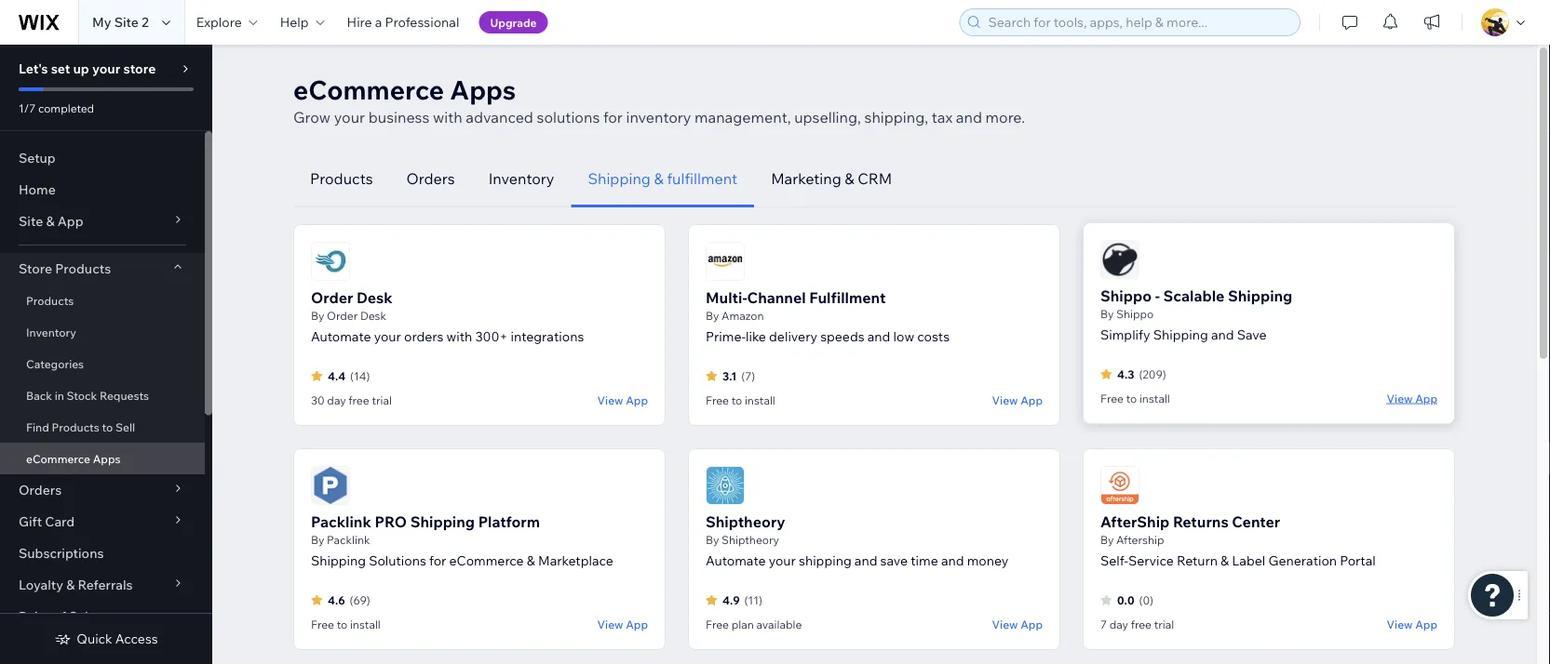 Task type: describe. For each thing, give the bounding box(es) containing it.
aftership
[[1101, 513, 1170, 532]]

0 vertical spatial shiptheory
[[706, 513, 786, 532]]

label
[[1233, 553, 1266, 570]]

apps for ecommerce apps
[[93, 452, 121, 466]]

30
[[311, 394, 325, 408]]

completed
[[38, 101, 94, 115]]

multi-channel fulfillment by amazon prime-like delivery speeds and low costs
[[706, 289, 950, 345]]

find products to sell
[[26, 421, 135, 434]]

day for order
[[327, 394, 346, 408]]

fulfillment
[[667, 170, 738, 188]]

aftership returns center icon image
[[1101, 467, 1140, 506]]

store
[[123, 61, 156, 77]]

app for multi-channel fulfillment
[[1021, 393, 1043, 407]]

view app for multi-channel fulfillment
[[992, 393, 1043, 407]]

trial for desk
[[372, 394, 392, 408]]

set
[[51, 61, 70, 77]]

by inside order desk by order desk automate your orders with 300+ integrations
[[311, 309, 324, 323]]

marketing & crm
[[771, 170, 893, 188]]

plan
[[732, 618, 754, 632]]

available
[[757, 618, 802, 632]]

multi-
[[706, 289, 747, 307]]

install for shippo
[[1140, 390, 1171, 404]]

low
[[894, 329, 915, 345]]

view app button for aftership returns center
[[1387, 617, 1438, 633]]

& for referrals
[[66, 577, 75, 594]]

ecommerce for ecommerce apps grow your business with advanced solutions for inventory management, upselling, shipping, tax and more.
[[293, 73, 444, 106]]

delivery
[[769, 329, 818, 345]]

your inside order desk by order desk automate your orders with 300+ integrations
[[374, 329, 401, 345]]

shipping up 4.6
[[311, 553, 366, 570]]

of
[[54, 609, 66, 625]]

management,
[[695, 108, 791, 127]]

(0)
[[1140, 594, 1154, 608]]

ecommerce for ecommerce apps
[[26, 452, 90, 466]]

find
[[26, 421, 49, 434]]

view for packlink pro shipping platform
[[598, 618, 624, 632]]

4.6 (69)
[[328, 594, 370, 608]]

site inside popup button
[[19, 213, 43, 230]]

pro
[[375, 513, 407, 532]]

and right time
[[942, 553, 964, 570]]

my site 2
[[92, 14, 149, 30]]

store products
[[19, 261, 111, 277]]

hire
[[347, 14, 372, 30]]

shipping
[[799, 553, 852, 570]]

shiptheory by shiptheory automate your shipping and save time and money
[[706, 513, 1009, 570]]

shipping & fulfillment button
[[571, 151, 755, 208]]

simplify
[[1101, 324, 1151, 341]]

marketing & crm button
[[755, 151, 909, 208]]

1/7
[[19, 101, 36, 115]]

with inside order desk by order desk automate your orders with 300+ integrations
[[447, 329, 472, 345]]

requests
[[100, 389, 149, 403]]

help button
[[269, 0, 336, 45]]

categories
[[26, 357, 84, 371]]

for for pro
[[429, 553, 446, 570]]

free plan available
[[706, 618, 802, 632]]

let's set up your store
[[19, 61, 156, 77]]

speeds
[[821, 329, 865, 345]]

7 day free trial
[[1101, 618, 1175, 632]]

to inside sidebar element
[[102, 421, 113, 434]]

shipping,
[[865, 108, 929, 127]]

back in stock requests link
[[0, 380, 205, 412]]

sell
[[115, 421, 135, 434]]

setup
[[19, 150, 56, 166]]

subscriptions
[[19, 546, 104, 562]]

portal
[[1340, 553, 1376, 570]]

app inside site & app popup button
[[58, 213, 83, 230]]

view app button for multi-channel fulfillment
[[992, 392, 1043, 409]]

aftership
[[1117, 534, 1165, 548]]

my
[[92, 14, 111, 30]]

inventory
[[626, 108, 691, 127]]

free for packlink
[[311, 618, 334, 632]]

channel
[[747, 289, 806, 307]]

ecommerce apps link
[[0, 443, 205, 475]]

center
[[1232, 513, 1281, 532]]

orders for orders button
[[407, 170, 455, 188]]

quick
[[77, 631, 112, 648]]

solutions
[[537, 108, 600, 127]]

shiptheory icon image
[[706, 467, 745, 506]]

returns
[[1173, 513, 1229, 532]]

(69)
[[350, 594, 370, 608]]

300+
[[475, 329, 508, 345]]

order desk by order desk automate your orders with 300+ integrations
[[311, 289, 584, 345]]

and inside ecommerce apps grow your business with advanced solutions for inventory management, upselling, shipping, tax and more.
[[956, 108, 983, 127]]

your inside sidebar element
[[92, 61, 120, 77]]

tab list containing products
[[293, 151, 1456, 208]]

view app for shiptheory
[[992, 618, 1043, 632]]

7
[[1101, 618, 1107, 632]]

tax
[[932, 108, 953, 127]]

free for aftership
[[1131, 618, 1152, 632]]

1 vertical spatial packlink
[[327, 534, 370, 548]]

products inside popup button
[[55, 261, 111, 277]]

trial for returns
[[1155, 618, 1175, 632]]

products link
[[0, 285, 205, 317]]

marketplace
[[538, 553, 614, 570]]

store
[[19, 261, 52, 277]]

explore
[[196, 14, 242, 30]]

help
[[280, 14, 309, 30]]

order desk icon image
[[311, 242, 350, 281]]

time
[[911, 553, 939, 570]]

find products to sell link
[[0, 412, 205, 443]]

free for shippo
[[1101, 390, 1124, 404]]

(209)
[[1139, 365, 1167, 379]]

free for order
[[349, 394, 369, 408]]

site & app button
[[0, 206, 205, 237]]

business
[[369, 108, 430, 127]]

hire a professional
[[347, 14, 460, 30]]

& for crm
[[845, 170, 855, 188]]

view for order desk
[[598, 393, 624, 407]]

and inside multi-channel fulfillment by amazon prime-like delivery speeds and low costs
[[868, 329, 891, 345]]

with inside ecommerce apps grow your business with advanced solutions for inventory management, upselling, shipping, tax and more.
[[433, 108, 463, 127]]

view app for shippo - scalable shipping
[[1387, 389, 1438, 403]]

-
[[1156, 284, 1160, 303]]

to for shippo
[[1127, 390, 1137, 404]]

ecommerce apps grow your business with advanced solutions for inventory management, upselling, shipping, tax and more.
[[293, 73, 1026, 127]]

1 vertical spatial shiptheory
[[722, 534, 780, 548]]

amazon
[[722, 309, 764, 323]]

save
[[881, 553, 908, 570]]

free to install for shippo
[[1101, 390, 1171, 404]]

free to install for packlink
[[311, 618, 381, 632]]

referrals
[[78, 577, 133, 594]]

your inside shiptheory by shiptheory automate your shipping and save time and money
[[769, 553, 796, 570]]

4.4
[[328, 369, 346, 383]]

ecommerce apps
[[26, 452, 121, 466]]

by inside shiptheory by shiptheory automate your shipping and save time and money
[[706, 534, 719, 548]]

back
[[26, 389, 52, 403]]

by inside shippo - scalable shipping by shippo simplify shipping and save
[[1101, 305, 1114, 319]]

2
[[142, 14, 149, 30]]

install for packlink
[[350, 618, 381, 632]]

point of sale
[[19, 609, 96, 625]]



Task type: locate. For each thing, give the bounding box(es) containing it.
app for aftership returns center
[[1416, 618, 1438, 632]]

to down 3.1 (7)
[[732, 394, 742, 408]]

& inside button
[[654, 170, 664, 188]]

by inside multi-channel fulfillment by amazon prime-like delivery speeds and low costs
[[706, 309, 719, 323]]

inventory link
[[0, 317, 205, 348]]

to for packlink
[[337, 618, 348, 632]]

free to install for multi-
[[706, 394, 776, 408]]

app for shippo - scalable shipping
[[1416, 389, 1438, 403]]

free to install down 3.1 (7)
[[706, 394, 776, 408]]

shipping right pro on the bottom left of the page
[[410, 513, 475, 532]]

day right 30
[[327, 394, 346, 408]]

like
[[746, 329, 766, 345]]

a
[[375, 14, 382, 30]]

4.6
[[328, 594, 345, 608]]

upgrade
[[490, 15, 537, 29]]

1 horizontal spatial install
[[745, 394, 776, 408]]

more.
[[986, 108, 1026, 127]]

sidebar element
[[0, 45, 212, 665]]

Search for tools, apps, help & more... field
[[983, 9, 1295, 35]]

1 vertical spatial trial
[[1155, 618, 1175, 632]]

and left save
[[1212, 324, 1235, 341]]

products up products link in the top left of the page
[[55, 261, 111, 277]]

1 horizontal spatial day
[[1110, 618, 1129, 632]]

your left orders
[[374, 329, 401, 345]]

integrations
[[511, 329, 584, 345]]

setup link
[[0, 142, 205, 174]]

shipping down the scalable
[[1154, 324, 1209, 341]]

install down (69)
[[350, 618, 381, 632]]

install down (7)
[[745, 394, 776, 408]]

view for shiptheory
[[992, 618, 1018, 632]]

with right "business"
[[433, 108, 463, 127]]

install
[[1140, 390, 1171, 404], [745, 394, 776, 408], [350, 618, 381, 632]]

your right up
[[92, 61, 120, 77]]

0 vertical spatial with
[[433, 108, 463, 127]]

by inside packlink pro shipping platform by packlink shipping solutions for ecommerce & marketplace
[[311, 534, 324, 548]]

products inside button
[[310, 170, 373, 188]]

card
[[45, 514, 75, 530]]

free
[[1101, 390, 1124, 404], [706, 394, 729, 408], [311, 618, 334, 632], [706, 618, 729, 632]]

view app button for order desk
[[598, 392, 648, 409]]

0 vertical spatial site
[[114, 14, 139, 30]]

app for packlink pro shipping platform
[[626, 618, 648, 632]]

day for aftership
[[1110, 618, 1129, 632]]

free down the (14)
[[349, 394, 369, 408]]

0 vertical spatial ecommerce
[[293, 73, 444, 106]]

4.3
[[1118, 365, 1135, 379]]

(11)
[[745, 594, 763, 608]]

free down 4.3
[[1101, 390, 1124, 404]]

0 horizontal spatial install
[[350, 618, 381, 632]]

scalable
[[1164, 284, 1225, 303]]

0.0
[[1118, 594, 1135, 608]]

free left "plan"
[[706, 618, 729, 632]]

by inside aftership returns center by aftership self-service return & label generation portal
[[1101, 534, 1114, 548]]

view app button for shiptheory
[[992, 617, 1043, 633]]

stock
[[67, 389, 97, 403]]

free
[[349, 394, 369, 408], [1131, 618, 1152, 632]]

0 vertical spatial automate
[[311, 329, 371, 345]]

shipping inside button
[[588, 170, 651, 188]]

2 vertical spatial ecommerce
[[449, 553, 524, 570]]

free to install down 4.6 (69)
[[311, 618, 381, 632]]

view for shippo - scalable shipping
[[1387, 389, 1413, 403]]

shipping up save
[[1228, 284, 1293, 303]]

for for apps
[[603, 108, 623, 127]]

1 vertical spatial desk
[[360, 309, 387, 323]]

view
[[1387, 389, 1413, 403], [598, 393, 624, 407], [992, 393, 1018, 407], [598, 618, 624, 632], [992, 618, 1018, 632], [1387, 618, 1413, 632]]

inventory
[[489, 170, 555, 188], [26, 326, 76, 339]]

inventory inside button
[[489, 170, 555, 188]]

packlink pro shipping platform by packlink shipping solutions for ecommerce & marketplace
[[311, 513, 614, 570]]

1 horizontal spatial orders
[[407, 170, 455, 188]]

hire a professional link
[[336, 0, 471, 45]]

0 vertical spatial desk
[[357, 289, 393, 307]]

1 horizontal spatial site
[[114, 14, 139, 30]]

point of sale link
[[0, 602, 205, 633]]

shippo left the -
[[1101, 284, 1152, 303]]

by down order desk icon
[[311, 309, 324, 323]]

inventory down advanced
[[489, 170, 555, 188]]

2 horizontal spatial free to install
[[1101, 390, 1171, 404]]

solutions
[[369, 553, 426, 570]]

0 horizontal spatial free to install
[[311, 618, 381, 632]]

0 horizontal spatial trial
[[372, 394, 392, 408]]

subscriptions link
[[0, 538, 205, 570]]

orders up gift card
[[19, 482, 62, 499]]

trial right 30
[[372, 394, 392, 408]]

site & app
[[19, 213, 83, 230]]

0 vertical spatial inventory
[[489, 170, 555, 188]]

app for shiptheory
[[1021, 618, 1043, 632]]

by down multi-
[[706, 309, 719, 323]]

0 vertical spatial orders
[[407, 170, 455, 188]]

for inside ecommerce apps grow your business with advanced solutions for inventory management, upselling, shipping, tax and more.
[[603, 108, 623, 127]]

& down the 'platform'
[[527, 553, 535, 570]]

view for multi-channel fulfillment
[[992, 393, 1018, 407]]

& inside aftership returns center by aftership self-service return & label generation portal
[[1221, 553, 1230, 570]]

view app for packlink pro shipping platform
[[598, 618, 648, 632]]

1 horizontal spatial free to install
[[706, 394, 776, 408]]

automate up 4.9
[[706, 553, 766, 570]]

0 vertical spatial day
[[327, 394, 346, 408]]

by up self-
[[1101, 534, 1114, 548]]

1 vertical spatial apps
[[93, 452, 121, 466]]

products down store
[[26, 294, 74, 308]]

1 horizontal spatial trial
[[1155, 618, 1175, 632]]

0 horizontal spatial day
[[327, 394, 346, 408]]

home link
[[0, 174, 205, 206]]

products up ecommerce apps
[[52, 421, 99, 434]]

aftership returns center by aftership self-service return & label generation portal
[[1101, 513, 1376, 570]]

ecommerce inside sidebar element
[[26, 452, 90, 466]]

gift card button
[[0, 507, 205, 538]]

0 horizontal spatial automate
[[311, 329, 371, 345]]

and right tax
[[956, 108, 983, 127]]

0 horizontal spatial free
[[349, 394, 369, 408]]

marketing
[[771, 170, 842, 188]]

for right the solutions
[[603, 108, 623, 127]]

4.3 (209)
[[1118, 365, 1167, 379]]

upgrade button
[[479, 11, 548, 34]]

1 horizontal spatial free
[[1131, 618, 1152, 632]]

by down shiptheory icon
[[706, 534, 719, 548]]

let's
[[19, 61, 48, 77]]

1/7 completed
[[19, 101, 94, 115]]

& right loyalty
[[66, 577, 75, 594]]

fulfillment
[[810, 289, 886, 307]]

free down 4.6
[[311, 618, 334, 632]]

(14)
[[350, 369, 370, 383]]

0 horizontal spatial apps
[[93, 452, 121, 466]]

1 vertical spatial order
[[327, 309, 358, 323]]

view app for order desk
[[598, 393, 648, 407]]

by up simplify
[[1101, 305, 1114, 319]]

to for multi-
[[732, 394, 742, 408]]

generation
[[1269, 553, 1338, 570]]

return
[[1177, 553, 1218, 570]]

free for shiptheory
[[706, 618, 729, 632]]

0 horizontal spatial ecommerce
[[26, 452, 90, 466]]

& left label
[[1221, 553, 1230, 570]]

prime-
[[706, 329, 746, 345]]

day right 7 in the right of the page
[[1110, 618, 1129, 632]]

with left 300+
[[447, 329, 472, 345]]

ecommerce inside packlink pro shipping platform by packlink shipping solutions for ecommerce & marketplace
[[449, 553, 524, 570]]

upselling,
[[795, 108, 861, 127]]

and
[[956, 108, 983, 127], [1212, 324, 1235, 341], [868, 329, 891, 345], [855, 553, 878, 570], [942, 553, 964, 570]]

quick access
[[77, 631, 158, 648]]

packlink up solutions
[[327, 534, 370, 548]]

1 horizontal spatial apps
[[450, 73, 516, 106]]

packlink down 'packlink pro shipping platform icon'
[[311, 513, 372, 532]]

inventory up categories
[[26, 326, 76, 339]]

quick access button
[[54, 631, 158, 648]]

0 horizontal spatial for
[[429, 553, 446, 570]]

loyalty & referrals
[[19, 577, 133, 594]]

desk
[[357, 289, 393, 307], [360, 309, 387, 323]]

1 horizontal spatial inventory
[[489, 170, 555, 188]]

0 vertical spatial packlink
[[311, 513, 372, 532]]

and left low
[[868, 329, 891, 345]]

apps inside sidebar element
[[93, 452, 121, 466]]

site left the 2 at the top left of the page
[[114, 14, 139, 30]]

tab list
[[293, 151, 1456, 208]]

0.0 (0)
[[1118, 594, 1154, 608]]

1 horizontal spatial ecommerce
[[293, 73, 444, 106]]

orders down "business"
[[407, 170, 455, 188]]

orders button
[[0, 475, 205, 507]]

view app button for packlink pro shipping platform
[[598, 617, 648, 633]]

& inside packlink pro shipping platform by packlink shipping solutions for ecommerce & marketplace
[[527, 553, 535, 570]]

0 vertical spatial shippo
[[1101, 284, 1152, 303]]

free down '3.1'
[[706, 394, 729, 408]]

free down (0)
[[1131, 618, 1152, 632]]

1 vertical spatial with
[[447, 329, 472, 345]]

for inside packlink pro shipping platform by packlink shipping solutions for ecommerce & marketplace
[[429, 553, 446, 570]]

shipping down inventory
[[588, 170, 651, 188]]

free to install down 4.3 (209)
[[1101, 390, 1171, 404]]

in
[[55, 389, 64, 403]]

to down 4.3
[[1127, 390, 1137, 404]]

0 horizontal spatial site
[[19, 213, 43, 230]]

orders inside button
[[407, 170, 455, 188]]

your left shipping
[[769, 553, 796, 570]]

costs
[[918, 329, 950, 345]]

apps up advanced
[[450, 73, 516, 106]]

1 horizontal spatial for
[[603, 108, 623, 127]]

self-
[[1101, 553, 1129, 570]]

1 vertical spatial inventory
[[26, 326, 76, 339]]

& inside 'button'
[[845, 170, 855, 188]]

orders button
[[390, 151, 472, 208]]

apps up orders popup button
[[93, 452, 121, 466]]

orders
[[407, 170, 455, 188], [19, 482, 62, 499]]

to left sell
[[102, 421, 113, 434]]

4.4 (14)
[[328, 369, 370, 383]]

products
[[310, 170, 373, 188], [55, 261, 111, 277], [26, 294, 74, 308], [52, 421, 99, 434]]

2 horizontal spatial install
[[1140, 390, 1171, 404]]

0 vertical spatial for
[[603, 108, 623, 127]]

ecommerce down the 'platform'
[[449, 553, 524, 570]]

site down home
[[19, 213, 43, 230]]

automate inside order desk by order desk automate your orders with 300+ integrations
[[311, 329, 371, 345]]

install for multi-
[[745, 394, 776, 408]]

ecommerce up "business"
[[293, 73, 444, 106]]

for right solutions
[[429, 553, 446, 570]]

by down 'packlink pro shipping platform icon'
[[311, 534, 324, 548]]

inventory for inventory button
[[489, 170, 555, 188]]

view app button for shippo - scalable shipping
[[1387, 388, 1438, 405]]

trial right 7 in the right of the page
[[1155, 618, 1175, 632]]

& left fulfillment
[[654, 170, 664, 188]]

1 vertical spatial site
[[19, 213, 43, 230]]

& for fulfillment
[[654, 170, 664, 188]]

automate
[[311, 329, 371, 345], [706, 553, 766, 570]]

shippo - scalable shipping icon image
[[1101, 238, 1140, 277]]

view app for aftership returns center
[[1387, 618, 1438, 632]]

products button
[[293, 151, 390, 208]]

your right "grow"
[[334, 108, 365, 127]]

2 horizontal spatial ecommerce
[[449, 553, 524, 570]]

orders inside popup button
[[19, 482, 62, 499]]

install down (209)
[[1140, 390, 1171, 404]]

1 vertical spatial shippo
[[1117, 305, 1154, 319]]

packlink pro shipping platform icon image
[[311, 467, 350, 506]]

multi-channel fulfillment icon image
[[706, 242, 745, 281]]

0 horizontal spatial inventory
[[26, 326, 76, 339]]

1 horizontal spatial automate
[[706, 553, 766, 570]]

for
[[603, 108, 623, 127], [429, 553, 446, 570]]

orders
[[404, 329, 444, 345]]

and inside shippo - scalable shipping by shippo simplify shipping and save
[[1212, 324, 1235, 341]]

apps for ecommerce apps grow your business with advanced solutions for inventory management, upselling, shipping, tax and more.
[[450, 73, 516, 106]]

and left save on the bottom of page
[[855, 553, 878, 570]]

site
[[114, 14, 139, 30], [19, 213, 43, 230]]

platform
[[478, 513, 540, 532]]

1 vertical spatial automate
[[706, 553, 766, 570]]

1 vertical spatial orders
[[19, 482, 62, 499]]

0 vertical spatial trial
[[372, 394, 392, 408]]

shippo up simplify
[[1117, 305, 1154, 319]]

packlink
[[311, 513, 372, 532], [327, 534, 370, 548]]

& down home
[[46, 213, 55, 230]]

view for aftership returns center
[[1387, 618, 1413, 632]]

apps inside ecommerce apps grow your business with advanced solutions for inventory management, upselling, shipping, tax and more.
[[450, 73, 516, 106]]

orders for orders popup button
[[19, 482, 62, 499]]

up
[[73, 61, 89, 77]]

0 horizontal spatial orders
[[19, 482, 62, 499]]

to
[[1127, 390, 1137, 404], [732, 394, 742, 408], [102, 421, 113, 434], [337, 618, 348, 632]]

gift
[[19, 514, 42, 530]]

app for order desk
[[626, 393, 648, 407]]

3.1
[[723, 369, 737, 383]]

1 vertical spatial day
[[1110, 618, 1129, 632]]

0 vertical spatial free
[[349, 394, 369, 408]]

& for app
[[46, 213, 55, 230]]

0 vertical spatial order
[[311, 289, 353, 307]]

free for multi-
[[706, 394, 729, 408]]

sale
[[69, 609, 96, 625]]

products down "grow"
[[310, 170, 373, 188]]

shiptheory
[[706, 513, 786, 532], [722, 534, 780, 548]]

to down 4.6
[[337, 618, 348, 632]]

4.9 (11)
[[723, 594, 763, 608]]

inventory button
[[472, 151, 571, 208]]

inventory for inventory link at left
[[26, 326, 76, 339]]

ecommerce inside ecommerce apps grow your business with advanced solutions for inventory management, upselling, shipping, tax and more.
[[293, 73, 444, 106]]

1 vertical spatial ecommerce
[[26, 452, 90, 466]]

inventory inside sidebar element
[[26, 326, 76, 339]]

1 vertical spatial free
[[1131, 618, 1152, 632]]

3.1 (7)
[[723, 369, 755, 383]]

1 vertical spatial for
[[429, 553, 446, 570]]

automate up 4.4
[[311, 329, 371, 345]]

0 vertical spatial apps
[[450, 73, 516, 106]]

& left crm
[[845, 170, 855, 188]]

your inside ecommerce apps grow your business with advanced solutions for inventory management, upselling, shipping, tax and more.
[[334, 108, 365, 127]]

automate inside shiptheory by shiptheory automate your shipping and save time and money
[[706, 553, 766, 570]]

ecommerce down find
[[26, 452, 90, 466]]



Task type: vqa. For each thing, say whether or not it's contained in the screenshot.


